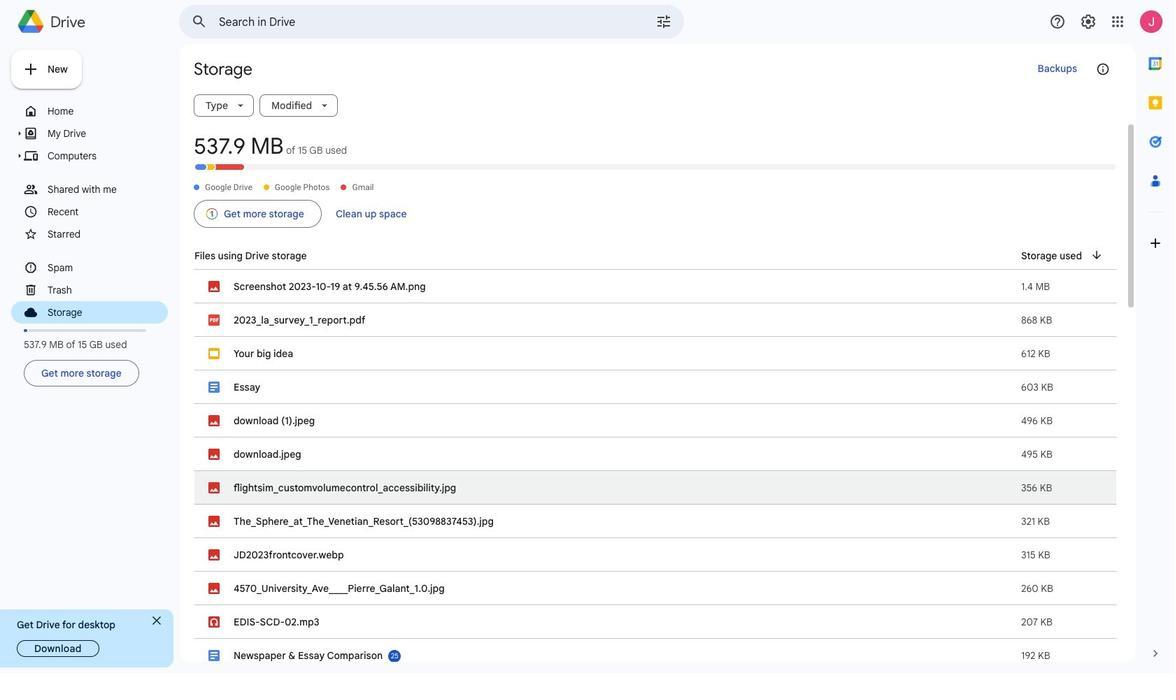 Task type: vqa. For each thing, say whether or not it's contained in the screenshot.
the Support Image
yes



Task type: locate. For each thing, give the bounding box(es) containing it.
google docs image
[[209, 382, 220, 393], [209, 651, 220, 662]]

grid
[[194, 132, 1118, 171]]

5 image image from the top
[[209, 516, 220, 528]]

storage used: 603 kb element
[[1022, 381, 1054, 394]]

navigation
[[11, 100, 168, 390]]

storage used: 207 kb element
[[1022, 617, 1053, 629]]

spam element
[[48, 259, 166, 277]]

storage used: 321 kb element
[[1022, 516, 1050, 528]]

0 vertical spatial google docs image
[[209, 382, 220, 393]]

image image for image: download (1).jpeg element
[[209, 416, 220, 427]]

1 vertical spatial google docs image
[[209, 651, 220, 662]]

home element
[[48, 102, 166, 120]]

3 image image from the top
[[209, 449, 220, 460]]

tab list
[[1136, 44, 1176, 635]]

None search field
[[179, 5, 684, 38]]

google docs image down audio icon
[[209, 651, 220, 662]]

2 image image from the top
[[209, 416, 220, 427]]

6 image image from the top
[[209, 550, 220, 561]]

image: download (1).jpeg element
[[234, 415, 315, 428]]

recent items element
[[48, 203, 166, 221]]

google docs image left google docs: essay element
[[209, 382, 220, 393]]

my drive element
[[48, 125, 166, 143]]

items shared with me element
[[48, 181, 166, 199]]

1 image image from the top
[[209, 281, 220, 293]]

google docs: essay element
[[234, 381, 261, 394]]

reverse sort direction image
[[1091, 249, 1104, 262]]

tree
[[11, 100, 168, 324]]

image image
[[209, 281, 220, 293], [209, 416, 220, 427], [209, 449, 220, 460], [209, 483, 220, 494], [209, 516, 220, 528], [209, 550, 220, 561], [209, 584, 220, 595]]

image: download.jpeg element
[[234, 449, 301, 461]]

region
[[194, 237, 1118, 674]]

1 google docs image from the top
[[209, 382, 220, 393]]

4 image image from the top
[[209, 483, 220, 494]]

storage used: 1.4 mb element
[[1022, 281, 1051, 293]]

close image
[[153, 617, 161, 626]]

google docs image for storage used: 603 kb element
[[209, 382, 220, 393]]

2 google docs image from the top
[[209, 651, 220, 662]]

image: the_sphere_at_the_venetian_resort_(53098837453).jpg element
[[234, 516, 494, 528]]

search google drive image
[[185, 8, 213, 36]]

storage used: 496 kb element
[[1022, 415, 1053, 428]]

image: jd2023frontcover.webp element
[[234, 549, 344, 562]]

image image for image: 4570_university_ave____pierre_galant_1.0.jpg element
[[209, 584, 220, 595]]

7 image image from the top
[[209, 584, 220, 595]]

storage used: 612 kb element
[[1022, 348, 1051, 360]]

cell
[[194, 163, 208, 171], [202, 163, 216, 171], [211, 163, 245, 171], [240, 163, 1118, 171], [195, 270, 1117, 304], [195, 304, 1117, 337], [195, 337, 1117, 371], [195, 371, 1117, 404], [195, 404, 1117, 438], [195, 438, 1117, 472], [195, 472, 1117, 505], [195, 505, 1117, 539], [195, 539, 1117, 572], [195, 572, 1117, 606], [195, 606, 1117, 640], [195, 640, 1117, 673]]

tree item
[[11, 302, 168, 324]]

image image for the image: the_sphere_at_the_venetian_resort_(53098837453).jpg element at the left bottom of page
[[209, 516, 220, 528]]

audio image
[[209, 617, 220, 628]]

image: flightsim_customvolumecontrol_accessibility.jpg element
[[234, 482, 456, 495]]



Task type: describe. For each thing, give the bounding box(es) containing it.
advanced search image
[[650, 8, 678, 36]]

google slides image
[[209, 349, 220, 360]]

storage used: 315 kb element
[[1022, 549, 1051, 562]]

trashed items element
[[48, 281, 166, 300]]

starred items element
[[48, 225, 166, 244]]

image image for image: flightsim_customvolumecontrol_accessibility.jpg element
[[209, 483, 220, 494]]

computers element
[[48, 147, 166, 165]]

audio: edis-scd-02.mp3 element
[[234, 617, 319, 629]]

storage used: 260 kb element
[[1022, 583, 1054, 596]]

storage used: 192 kb element
[[1022, 650, 1051, 663]]

google docs: newspaper & essay comparison element
[[234, 650, 383, 663]]

Search in Drive text field
[[219, 15, 617, 29]]

storage element
[[48, 304, 166, 322]]

storage used: 495 kb element
[[1022, 449, 1053, 461]]

pdf: 2023_la_survey_1_report.pdf element
[[234, 314, 366, 327]]

image: screenshot 2023-10-19 at 9.45.56 am.png element
[[234, 281, 426, 293]]

google docs image for storage used: 192 kb element
[[209, 651, 220, 662]]

google slides: your big idea element
[[234, 348, 293, 360]]

image image for image: jd2023frontcover.webp element
[[209, 550, 220, 561]]

support image
[[1050, 13, 1067, 30]]

modified element
[[266, 100, 315, 111]]

storage used: 868 kb element
[[1022, 314, 1053, 327]]

image: 4570_university_ave____pierre_galant_1.0.jpg element
[[234, 583, 445, 596]]

storage used: 356 kb element
[[1022, 482, 1053, 495]]

image image for the image: download.jpeg element
[[209, 449, 220, 460]]

pdf image
[[209, 315, 220, 326]]

image image for image: screenshot 2023-10-19 at 9.45.56 am.png element
[[209, 281, 220, 293]]

type element
[[200, 100, 231, 111]]



